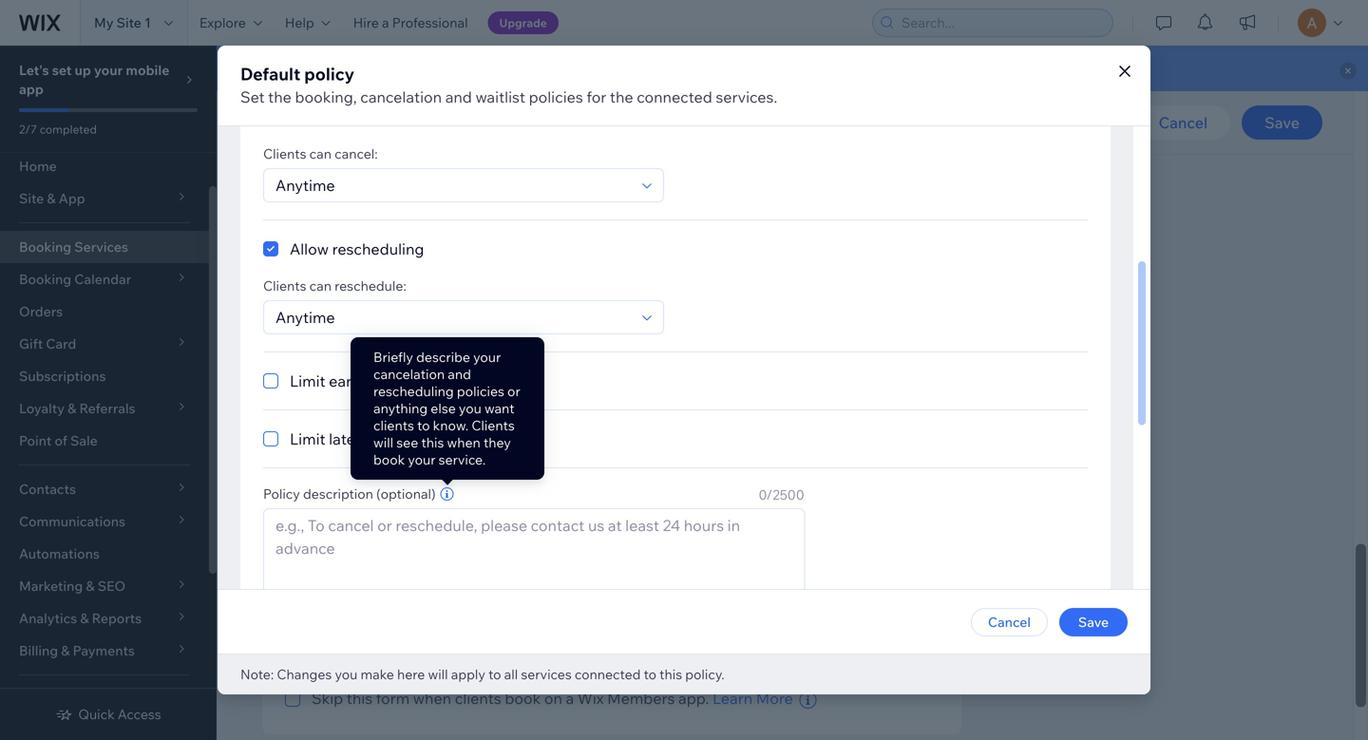 Task type: locate. For each thing, give the bounding box(es) containing it.
your left site.
[[551, 498, 578, 515]]

the inside online bookings give clients the ability to book on your site.
[[417, 498, 438, 515]]

your
[[94, 62, 123, 78], [473, 349, 501, 366], [408, 452, 436, 468], [551, 498, 578, 515]]

2 vertical spatial cancelation
[[374, 366, 445, 383]]

clients down note: changes you make here will apply to all services connected to this policy.
[[455, 689, 502, 708]]

None checkbox
[[263, 238, 279, 260], [263, 370, 279, 393], [263, 428, 279, 451], [263, 238, 279, 260], [263, 370, 279, 393], [263, 428, 279, 451]]

2 vertical spatial service.
[[665, 590, 712, 607]]

1 horizontal spatial policies
[[529, 87, 583, 106]]

rescheduling up anything
[[374, 383, 454, 400]]

briefly
[[374, 349, 413, 366]]

1 horizontal spatial cancel button
[[1136, 106, 1231, 140]]

2 allow from the top
[[290, 240, 329, 259]]

limit down the select
[[290, 372, 326, 391]]

0 horizontal spatial will
[[374, 434, 394, 451]]

1 horizontal spatial services
[[317, 114, 370, 131]]

0 horizontal spatial for
[[587, 87, 607, 106]]

a left wix
[[566, 689, 574, 708]]

1 vertical spatial rescheduling
[[374, 383, 454, 400]]

allow up clients can reschedule:
[[290, 240, 329, 259]]

and inside default policy set the booking, cancelation and waitlist policies for the connected services.
[[446, 87, 472, 106]]

services
[[317, 114, 370, 131], [74, 239, 128, 255]]

when down "know."
[[447, 434, 481, 451]]

0 vertical spatial policy
[[304, 63, 355, 85]]

booking services inside sidebar element
[[19, 239, 128, 255]]

professional
[[392, 14, 468, 31]]

0 horizontal spatial save
[[1079, 614, 1109, 631]]

1 vertical spatial limit
[[290, 430, 326, 449]]

0 vertical spatial will
[[374, 434, 394, 451]]

to right 'ability'
[[481, 498, 494, 515]]

a right create
[[527, 590, 534, 607]]

when inside option
[[413, 689, 452, 708]]

changes
[[277, 666, 332, 683]]

custom
[[537, 590, 584, 607]]

or
[[508, 383, 521, 400], [469, 590, 482, 607]]

cancel:
[[335, 145, 378, 162]]

0 horizontal spatial services
[[74, 239, 128, 255]]

clients
[[263, 145, 307, 162], [263, 278, 307, 294], [472, 417, 515, 434]]

0 vertical spatial edit
[[841, 396, 870, 415]]

0 vertical spatial for
[[587, 87, 607, 106]]

know.
[[433, 417, 469, 434]]

bookings up 'ability'
[[399, 470, 475, 492]]

0 horizontal spatial form
[[376, 689, 410, 708]]

sidebar element
[[0, 46, 217, 741]]

or left create
[[469, 590, 482, 607]]

2 limit from the top
[[290, 430, 326, 449]]

1 vertical spatial booking services
[[19, 239, 128, 255]]

set
[[52, 62, 72, 78]]

0 vertical spatial can
[[310, 145, 332, 162]]

online
[[342, 470, 395, 492]]

this right custom
[[639, 590, 662, 607]]

1 vertical spatial book
[[497, 498, 529, 515]]

1 horizontal spatial policy
[[873, 396, 916, 415]]

policy up limit early bookings
[[367, 349, 404, 366]]

you up "know."
[[459, 400, 482, 417]]

allow down booking,
[[290, 107, 329, 126]]

1 vertical spatial allow
[[290, 240, 329, 259]]

0 vertical spatial limit
[[290, 372, 326, 391]]

skip
[[312, 689, 343, 708]]

2 horizontal spatial service.
[[665, 590, 712, 607]]

1 horizontal spatial save button
[[1243, 106, 1323, 140]]

select which policy you want to connect to this service.
[[285, 349, 624, 366]]

allow for allow cancelation
[[290, 107, 329, 126]]

edit for edit policy
[[841, 396, 870, 415]]

booking up the select
[[285, 321, 353, 342]]

bookings for limit early bookings
[[367, 372, 433, 391]]

clients left "to"
[[263, 278, 307, 294]]

0 vertical spatial bookings
[[367, 372, 433, 391]]

connected up wix
[[575, 666, 641, 683]]

booking down images
[[262, 114, 314, 131]]

2 vertical spatial clients
[[455, 689, 502, 708]]

1 vertical spatial for
[[619, 590, 636, 607]]

1 horizontal spatial service.
[[577, 349, 624, 366]]

cancelation down briefly
[[374, 366, 445, 383]]

form down the make
[[376, 689, 410, 708]]

2 vertical spatial you
[[335, 666, 358, 683]]

to up members
[[644, 666, 657, 683]]

1 vertical spatial will
[[428, 666, 448, 683]]

1 vertical spatial cancel
[[988, 614, 1031, 631]]

0 vertical spatial service.
[[577, 349, 624, 366]]

policies down connect
[[457, 383, 505, 400]]

form right custom
[[587, 590, 616, 607]]

None field
[[292, 390, 751, 422], [292, 631, 757, 664], [292, 390, 751, 422], [292, 631, 757, 664]]

to left connect
[[466, 349, 479, 366]]

1 vertical spatial cancelation
[[332, 107, 414, 126]]

1 allow from the top
[[290, 107, 329, 126]]

allow
[[290, 107, 329, 126], [290, 240, 329, 259]]

to up see
[[417, 417, 430, 434]]

policy up booking,
[[304, 63, 355, 85]]

1 horizontal spatial you
[[407, 349, 430, 366]]

ability
[[441, 498, 479, 515]]

cancel
[[1159, 113, 1208, 132], [988, 614, 1031, 631]]

clients inside online bookings give clients the ability to book on your site.
[[373, 498, 414, 515]]

1 horizontal spatial cancel
[[1159, 113, 1208, 132]]

0 vertical spatial save button
[[1243, 106, 1323, 140]]

briefly describe your cancelation and rescheduling policies or anything else you want clients to know. clients will see this when they book your service.
[[374, 349, 521, 468]]

0 vertical spatial services
[[317, 114, 370, 131]]

1 vertical spatial service.
[[439, 452, 486, 468]]

1 vertical spatial save
[[1079, 614, 1109, 631]]

will inside "briefly describe your cancelation and rescheduling policies or anything else you want clients to know. clients will see this when they book your service."
[[374, 434, 394, 451]]

app.
[[679, 689, 709, 708]]

this down "know."
[[422, 434, 444, 451]]

want up they
[[485, 400, 515, 417]]

Clients can reschedule: field
[[270, 301, 637, 334]]

book
[[374, 452, 405, 468], [497, 498, 529, 515], [505, 689, 541, 708]]

which
[[328, 349, 364, 366]]

1 vertical spatial policy
[[263, 486, 300, 502]]

1 horizontal spatial want
[[485, 400, 515, 417]]

you down clients can reschedule: field
[[407, 349, 430, 366]]

rescheduling up take
[[332, 240, 424, 259]]

form inside option
[[376, 689, 410, 708]]

0 vertical spatial clients
[[263, 145, 307, 162]]

set
[[240, 87, 265, 106]]

Search... field
[[896, 10, 1107, 36]]

connected inside default policy set the booking, cancelation and waitlist policies for the connected services.
[[637, 87, 713, 106]]

and
[[446, 87, 472, 106], [420, 103, 446, 122], [448, 366, 471, 383]]

services for 'booking services' link
[[74, 239, 128, 255]]

1 vertical spatial edit
[[847, 638, 876, 657]]

subscriptions
[[19, 368, 106, 385]]

0 horizontal spatial save button
[[1060, 608, 1128, 637]]

note:
[[240, 666, 274, 683]]

booking services up orders link
[[19, 239, 128, 255]]

save button
[[1243, 106, 1323, 140], [1060, 608, 1128, 637]]

1 horizontal spatial save
[[1265, 113, 1300, 132]]

you inside "briefly describe your cancelation and rescheduling policies or anything else you want clients to know. clients will see this when they book your service."
[[459, 400, 482, 417]]

sessions
[[502, 114, 558, 131]]

1 vertical spatial connected
[[575, 666, 641, 683]]

on
[[532, 498, 548, 515], [545, 689, 563, 708]]

or down connect
[[508, 383, 521, 400]]

1 vertical spatial clients
[[263, 278, 307, 294]]

ecommerce
[[636, 262, 712, 279]]

bookings down briefly
[[367, 372, 433, 391]]

0 horizontal spatial you
[[335, 666, 358, 683]]

2500
[[773, 487, 805, 503]]

my site 1
[[94, 14, 151, 31]]

the
[[268, 87, 292, 106], [610, 87, 634, 106], [417, 498, 438, 515], [312, 590, 333, 607]]

0 vertical spatial booking services
[[262, 114, 370, 131]]

services up orders link
[[74, 239, 128, 255]]

0 vertical spatial on
[[532, 498, 548, 515]]

1 horizontal spatial for
[[619, 590, 636, 607]]

/
[[767, 487, 773, 503]]

booking services down booking,
[[262, 114, 370, 131]]

2 horizontal spatial you
[[459, 400, 482, 417]]

1 can from the top
[[310, 145, 332, 162]]

you up the skip
[[335, 666, 358, 683]]

want
[[433, 349, 463, 366], [485, 400, 515, 417]]

none checkbox containing skip this form when clients book on a wix members app.
[[285, 687, 820, 712]]

services inside 'booking services' link
[[74, 239, 128, 255]]

add
[[285, 103, 315, 122]]

1 vertical spatial services
[[74, 239, 128, 255]]

can for cancelation
[[310, 145, 332, 162]]

0 vertical spatial or
[[508, 383, 521, 400]]

0 vertical spatial cancel
[[1159, 113, 1208, 132]]

on down services
[[545, 689, 563, 708]]

Clients can cancel: field
[[270, 169, 637, 202]]

image
[[372, 103, 416, 122]]

for right gallery.
[[587, 87, 607, 106]]

on left site.
[[532, 498, 548, 515]]

point
[[19, 433, 52, 449]]

policies
[[529, 87, 583, 106], [457, 383, 505, 400]]

note: changes you make here will apply to all services connected to this policy.
[[240, 666, 725, 683]]

cancel button
[[1136, 106, 1231, 140], [971, 608, 1049, 637]]

booking inside sidebar element
[[19, 239, 71, 255]]

form
[[436, 590, 466, 607], [587, 590, 616, 607], [376, 689, 410, 708]]

this down the make
[[347, 689, 373, 708]]

1 vertical spatial policies
[[457, 383, 505, 400]]

when down here
[[413, 689, 452, 708]]

0 vertical spatial when
[[447, 434, 481, 451]]

this up app.
[[660, 666, 683, 683]]

clients up they
[[472, 417, 515, 434]]

0 vertical spatial policies
[[529, 87, 583, 106]]

booking down clients can cancel:
[[285, 181, 354, 203]]

1 vertical spatial you
[[459, 400, 482, 417]]

book down 'all'
[[505, 689, 541, 708]]

1 vertical spatial clients
[[373, 498, 414, 515]]

0 vertical spatial book
[[374, 452, 405, 468]]

0 horizontal spatial or
[[469, 590, 482, 607]]

services inside booking services button
[[317, 114, 370, 131]]

rescheduling inside "briefly describe your cancelation and rescheduling policies or anything else you want clients to know. clients will see this when they book your service."
[[374, 383, 454, 400]]

limit left late
[[290, 430, 326, 449]]

connected left the services.
[[637, 87, 713, 106]]

1 horizontal spatial or
[[508, 383, 521, 400]]

or inside "briefly describe your cancelation and rescheduling policies or anything else you want clients to know. clients will see this when they book your service."
[[508, 383, 521, 400]]

None checkbox
[[263, 106, 279, 128], [285, 687, 820, 712], [263, 106, 279, 128]]

2 vertical spatial clients
[[472, 417, 515, 434]]

can down booking services button
[[310, 145, 332, 162]]

late
[[329, 430, 355, 449]]

bookings,
[[420, 262, 481, 279]]

can left "to"
[[310, 278, 332, 294]]

policies up sessions
[[529, 87, 583, 106]]

photo
[[450, 103, 492, 122]]

1 vertical spatial can
[[310, 278, 332, 294]]

1 horizontal spatial booking services
[[262, 114, 370, 131]]

1 vertical spatial on
[[545, 689, 563, 708]]

point of sale link
[[0, 425, 209, 457]]

1 vertical spatial policy
[[356, 321, 405, 342]]

a
[[382, 14, 389, 31], [318, 103, 326, 122], [555, 262, 563, 279], [527, 590, 534, 607], [566, 689, 574, 708]]

0 vertical spatial want
[[433, 349, 463, 366]]

can for rescheduling
[[310, 278, 332, 294]]

booking up the orders
[[19, 239, 71, 255]]

service. up online bookings give clients the ability to book on your site.
[[439, 452, 486, 468]]

a inside option
[[566, 689, 574, 708]]

to left 'all'
[[489, 666, 501, 683]]

online
[[379, 262, 417, 279]]

0 vertical spatial allow
[[290, 107, 329, 126]]

of
[[55, 433, 67, 449]]

book right 'ability'
[[497, 498, 529, 515]]

on inside online bookings give clients the ability to book on your site.
[[532, 498, 548, 515]]

allow cancelation
[[290, 107, 414, 126]]

0 horizontal spatial want
[[433, 349, 463, 366]]

form right 'booking'
[[436, 590, 466, 607]]

0 vertical spatial clients
[[374, 417, 414, 434]]

0 horizontal spatial service.
[[439, 452, 486, 468]]

0 vertical spatial cancel button
[[1136, 106, 1231, 140]]

cancel for topmost cancel button
[[1159, 113, 1208, 132]]

service. inside "briefly describe your cancelation and rescheduling policies or anything else you want clients to know. clients will see this when they book your service."
[[439, 452, 486, 468]]

booking,
[[295, 87, 357, 106]]

0 vertical spatial connected
[[637, 87, 713, 106]]

clients
[[374, 417, 414, 434], [373, 498, 414, 515], [455, 689, 502, 708]]

give
[[342, 498, 371, 515]]

for right custom
[[619, 590, 636, 607]]

and left photo
[[420, 103, 446, 122]]

service. down business
[[577, 349, 624, 366]]

0 horizontal spatial policy
[[263, 486, 300, 502]]

1 vertical spatial when
[[413, 689, 452, 708]]

let's set up your mobile app
[[19, 62, 170, 97]]

rescheduling
[[332, 240, 424, 259], [374, 383, 454, 400]]

clients down anything
[[374, 417, 414, 434]]

book down see
[[374, 452, 405, 468]]

edit for edit form
[[847, 638, 876, 657]]

none checkbox the learn more
[[285, 687, 820, 712]]

clients for allow cancelation
[[263, 145, 307, 162]]

your inside online bookings give clients the ability to book on your site.
[[551, 498, 578, 515]]

cancelation up cancel:
[[332, 107, 414, 126]]

want inside "briefly describe your cancelation and rescheduling policies or anything else you want clients to know. clients will see this when they book your service."
[[485, 400, 515, 417]]

weekly group sessions button
[[400, 108, 567, 137]]

this
[[551, 349, 574, 366], [422, 434, 444, 451], [639, 590, 662, 607], [660, 666, 683, 683], [347, 689, 373, 708]]

policy
[[873, 396, 916, 415], [263, 486, 300, 502]]

and down select which policy you want to connect to this service.
[[448, 366, 471, 383]]

1 vertical spatial cancel button
[[971, 608, 1049, 637]]

save
[[1265, 113, 1300, 132], [1079, 614, 1109, 631]]

limit early bookings
[[290, 372, 433, 391]]

your right 'describe'
[[473, 349, 501, 366]]

and inside images add a cover image and photo gallery.
[[420, 103, 446, 122]]

1 vertical spatial bookings
[[359, 430, 425, 449]]

your right up
[[94, 62, 123, 78]]

policy
[[304, 63, 355, 85], [356, 321, 405, 342], [367, 349, 404, 366]]

0 vertical spatial policy
[[873, 396, 916, 415]]

2 vertical spatial book
[[505, 689, 541, 708]]

want down clients can reschedule: field
[[433, 349, 463, 366]]

cancelation inside "briefly describe your cancelation and rescheduling policies or anything else you want clients to know. clients will see this when they book your service."
[[374, 366, 445, 383]]

clients down online
[[373, 498, 414, 515]]

cancelation up weekly
[[360, 87, 442, 106]]

explore
[[200, 14, 246, 31]]

booking services inside button
[[262, 114, 370, 131]]

connected
[[637, 87, 713, 106], [575, 666, 641, 683]]

clients inside option
[[455, 689, 502, 708]]

to
[[540, 262, 552, 279], [466, 349, 479, 366], [535, 349, 548, 366], [417, 417, 430, 434], [481, 498, 494, 515], [489, 666, 501, 683], [644, 666, 657, 683]]

services
[[521, 666, 572, 683]]

a right add on the left top of the page
[[318, 103, 326, 122]]

service. up policy.
[[665, 590, 712, 607]]

book inside online bookings give clients the ability to book on your site.
[[497, 498, 529, 515]]

bookings down anything
[[359, 430, 425, 449]]

services for booking services button
[[317, 114, 370, 131]]

clients down booking services button
[[263, 145, 307, 162]]

will left see
[[374, 434, 394, 451]]

policy up briefly
[[356, 321, 405, 342]]

booking services for 'booking services' link
[[19, 239, 128, 255]]

1 limit from the top
[[290, 372, 326, 391]]

this right connect
[[551, 349, 574, 366]]

reschedule:
[[335, 278, 407, 294]]

2 vertical spatial bookings
[[399, 470, 475, 492]]

will right here
[[428, 666, 448, 683]]

0 horizontal spatial cancel
[[988, 614, 1031, 631]]

0 vertical spatial you
[[407, 349, 430, 366]]

and up group
[[446, 87, 472, 106]]

policy inside edit policy button
[[873, 396, 916, 415]]

early
[[329, 372, 364, 391]]

default
[[240, 63, 301, 85]]

0 horizontal spatial booking services
[[19, 239, 128, 255]]

services down booking,
[[317, 114, 370, 131]]

2 can from the top
[[310, 278, 332, 294]]

0 horizontal spatial policies
[[457, 383, 505, 400]]

0 vertical spatial cancelation
[[360, 87, 442, 106]]

policy inside default policy set the booking, cancelation and waitlist policies for the connected services.
[[304, 63, 355, 85]]

1 vertical spatial want
[[485, 400, 515, 417]]

booking inside button
[[262, 114, 314, 131]]

bookings inside online bookings give clients the ability to book on your site.
[[399, 470, 475, 492]]



Task type: describe. For each thing, give the bounding box(es) containing it.
to right the upgrade
[[540, 262, 552, 279]]

hire
[[353, 14, 379, 31]]

booking
[[382, 590, 433, 607]]

1 horizontal spatial form
[[436, 590, 466, 607]]

policies inside default policy set the booking, cancelation and waitlist policies for the connected services.
[[529, 87, 583, 106]]

1 horizontal spatial will
[[428, 666, 448, 683]]

clients can reschedule:
[[263, 278, 407, 294]]

1 vertical spatial or
[[469, 590, 482, 607]]

all
[[504, 666, 518, 683]]

this inside option
[[347, 689, 373, 708]]

1
[[145, 14, 151, 31]]

up
[[75, 62, 91, 78]]

to inside "briefly describe your cancelation and rescheduling policies or anything else you want clients to know. clients will see this when they book your service."
[[417, 417, 430, 434]]

use
[[285, 590, 309, 607]]

site.
[[581, 498, 607, 515]]

to take online bookings, upgrade to a business & ecommerce premium plan.
[[332, 262, 804, 279]]

book inside option
[[505, 689, 541, 708]]

upgrade button
[[488, 11, 559, 34]]

limit for limit early bookings
[[290, 372, 326, 391]]

allow for allow rescheduling
[[290, 240, 329, 259]]

your down see
[[408, 452, 436, 468]]

clients inside "briefly describe your cancelation and rescheduling policies or anything else you want clients to know. clients will see this when they book your service."
[[374, 417, 414, 434]]

subscriptions link
[[0, 360, 209, 393]]

site
[[117, 14, 142, 31]]

policies inside "briefly describe your cancelation and rescheduling policies or anything else you want clients to know. clients will see this when they book your service."
[[457, 383, 505, 400]]

to
[[332, 262, 347, 279]]

help
[[285, 14, 314, 31]]

2 vertical spatial policy
[[367, 349, 404, 366]]

learn more link
[[713, 687, 794, 710]]

waitlist
[[476, 87, 526, 106]]

book inside "briefly describe your cancelation and rescheduling policies or anything else you want clients to know. clients will see this when they book your service."
[[374, 452, 405, 468]]

default
[[336, 590, 379, 607]]

orders link
[[0, 296, 209, 328]]

hire a professional
[[353, 14, 468, 31]]

upgrade
[[500, 16, 547, 30]]

preferences
[[358, 181, 456, 203]]

clients can cancel:
[[263, 145, 378, 162]]

weekly group sessions
[[410, 114, 558, 131]]

apply
[[451, 666, 486, 683]]

completed
[[40, 122, 97, 136]]

your inside let's set up your mobile app
[[94, 62, 123, 78]]

gallery.
[[495, 103, 546, 122]]

this inside "briefly describe your cancelation and rescheduling policies or anything else you want clients to know. clients will see this when they book your service."
[[422, 434, 444, 451]]

0 vertical spatial rescheduling
[[332, 240, 424, 259]]

booking services link
[[0, 231, 209, 263]]

to inside online bookings give clients the ability to book on your site.
[[481, 498, 494, 515]]

and inside "briefly describe your cancelation and rescheduling policies or anything else you want clients to know. clients will see this when they book your service."
[[448, 366, 471, 383]]

mobile
[[126, 62, 170, 78]]

0
[[759, 487, 767, 503]]

home link
[[0, 150, 209, 183]]

point of sale
[[19, 433, 98, 449]]

images
[[285, 78, 345, 100]]

clients inside "briefly describe your cancelation and rescheduling policies or anything else you want clients to know. clients will see this when they book your service."
[[472, 417, 515, 434]]

limit for limit late bookings
[[290, 430, 326, 449]]

access
[[118, 706, 161, 723]]

cancelation inside default policy set the booking, cancelation and waitlist policies for the connected services.
[[360, 87, 442, 106]]

a left business
[[555, 262, 563, 279]]

group
[[459, 114, 499, 131]]

booking policy
[[285, 321, 405, 342]]

weekly
[[410, 114, 456, 131]]

a right hire
[[382, 14, 389, 31]]

sale
[[70, 433, 98, 449]]

members
[[608, 689, 675, 708]]

app
[[19, 81, 44, 97]]

take
[[350, 262, 376, 279]]

else
[[431, 400, 456, 417]]

2/7
[[19, 122, 37, 136]]

describe
[[416, 349, 470, 366]]

my
[[94, 14, 114, 31]]

default policy set the booking, cancelation and waitlist policies for the connected services.
[[240, 63, 778, 106]]

to right connect
[[535, 349, 548, 366]]

online bookings give clients the ability to book on your site.
[[342, 470, 607, 515]]

edit policy
[[841, 396, 916, 415]]

0 vertical spatial save
[[1265, 113, 1300, 132]]

automations
[[19, 546, 100, 562]]

see
[[397, 434, 419, 451]]

policy for default
[[304, 63, 355, 85]]

connect
[[482, 349, 532, 366]]

images add a cover image and photo gallery.
[[285, 78, 546, 122]]

orders
[[19, 303, 63, 320]]

bookings for limit late bookings
[[359, 430, 425, 449]]

2 horizontal spatial form
[[587, 590, 616, 607]]

clients for allow rescheduling
[[263, 278, 307, 294]]

let's
[[19, 62, 49, 78]]

(optional)
[[376, 486, 436, 502]]

cover
[[330, 103, 369, 122]]

edit form
[[847, 638, 916, 657]]

plan.
[[774, 262, 804, 279]]

form
[[879, 638, 916, 657]]

edit form button
[[807, 630, 939, 665]]

a inside images add a cover image and photo gallery.
[[318, 103, 326, 122]]

cancel for the leftmost cancel button
[[988, 614, 1031, 631]]

for inside default policy set the booking, cancelation and waitlist policies for the connected services.
[[587, 87, 607, 106]]

use the default booking form or create a custom form for this service.
[[285, 590, 712, 607]]

policy for booking
[[356, 321, 405, 342]]

more
[[756, 689, 794, 708]]

help button
[[274, 0, 342, 46]]

0 horizontal spatial cancel button
[[971, 608, 1049, 637]]

automations link
[[0, 538, 209, 570]]

on inside option
[[545, 689, 563, 708]]

policy.
[[686, 666, 725, 683]]

1 vertical spatial save button
[[1060, 608, 1128, 637]]

hire a professional link
[[342, 0, 480, 46]]

2/7 completed
[[19, 122, 97, 136]]

they
[[484, 434, 511, 451]]

booking services for booking services button
[[262, 114, 370, 131]]

policy description (optional)
[[263, 486, 436, 502]]

Policy description (optional) text field
[[264, 510, 805, 633]]

services.
[[716, 87, 778, 106]]

booking preferences
[[285, 181, 456, 203]]

select
[[285, 349, 325, 366]]

create
[[485, 590, 524, 607]]

quick
[[78, 706, 115, 723]]

premium
[[715, 262, 771, 279]]

allow rescheduling
[[290, 240, 424, 259]]

here
[[397, 666, 425, 683]]

when inside "briefly describe your cancelation and rescheduling policies or anything else you want clients to know. clients will see this when they book your service."
[[447, 434, 481, 451]]



Task type: vqa. For each thing, say whether or not it's contained in the screenshot.
Limit early bookings
yes



